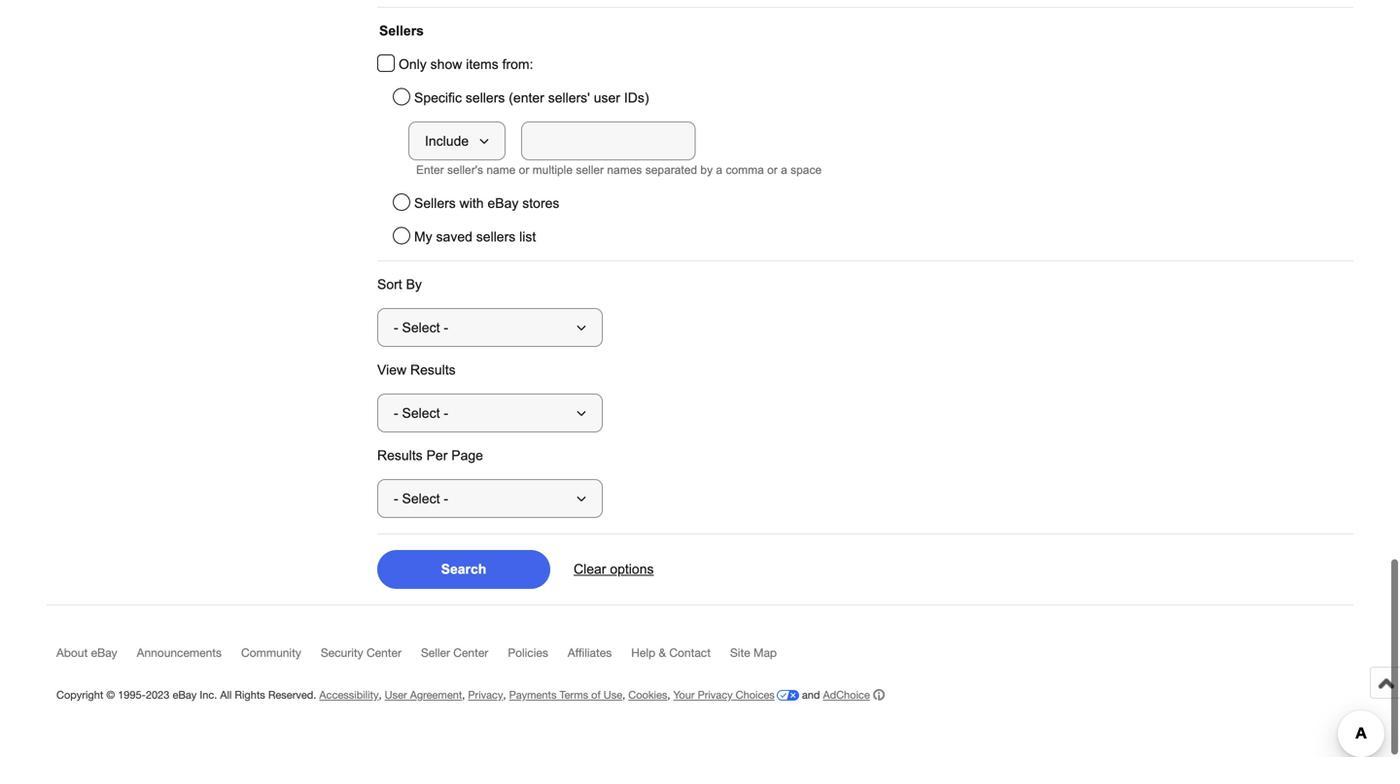 Task type: locate. For each thing, give the bounding box(es) containing it.
policies link
[[508, 646, 568, 669]]

privacy link
[[468, 689, 503, 702]]

(enter
[[509, 90, 545, 106]]

center right seller
[[454, 646, 489, 660]]

announcements link
[[137, 646, 241, 669]]

or
[[519, 163, 530, 177], [768, 163, 778, 177]]

, left payments
[[503, 689, 506, 702]]

0 horizontal spatial ebay
[[91, 646, 117, 660]]

sellers
[[379, 23, 424, 38], [414, 196, 456, 211]]

announcements
[[137, 646, 222, 660]]

specific sellers (enter sellers' user ids)
[[414, 90, 649, 106]]

a
[[716, 163, 723, 177], [781, 163, 788, 177]]

cookies
[[629, 689, 668, 702]]

1 privacy from the left
[[468, 689, 503, 702]]

or right name
[[519, 163, 530, 177]]

1 horizontal spatial ebay
[[173, 689, 197, 702]]

community link
[[241, 646, 321, 669]]

0 horizontal spatial privacy
[[468, 689, 503, 702]]

center for security center
[[367, 646, 402, 660]]

contact
[[670, 646, 711, 660]]

of
[[592, 689, 601, 702]]

sellers down enter
[[414, 196, 456, 211]]

or right the comma
[[768, 163, 778, 177]]

names
[[607, 163, 642, 177]]

0 horizontal spatial a
[[716, 163, 723, 177]]

ebay inside about ebay link
[[91, 646, 117, 660]]

, left user
[[379, 689, 382, 702]]

, left your
[[668, 689, 671, 702]]

0 vertical spatial sellers
[[379, 23, 424, 38]]

1 vertical spatial sellers
[[414, 196, 456, 211]]

1 or from the left
[[519, 163, 530, 177]]

and
[[802, 689, 820, 702]]

sort
[[377, 277, 402, 292]]

saved
[[436, 230, 473, 245]]

separated
[[646, 163, 698, 177]]

0 horizontal spatial or
[[519, 163, 530, 177]]

center
[[367, 646, 402, 660], [454, 646, 489, 660]]

1 horizontal spatial a
[[781, 163, 788, 177]]

privacy down seller center link
[[468, 689, 503, 702]]

center right security in the left of the page
[[367, 646, 402, 660]]

my saved sellers list
[[414, 230, 536, 245]]

ebay right with
[[488, 196, 519, 211]]

a right by
[[716, 163, 723, 177]]

sellers left list in the top of the page
[[476, 230, 516, 245]]

sellers
[[466, 90, 505, 106], [476, 230, 516, 245]]

clear
[[574, 562, 606, 577]]

view results
[[377, 363, 456, 378]]

accessibility
[[319, 689, 379, 702]]

adchoice link
[[823, 689, 885, 702]]

1 horizontal spatial center
[[454, 646, 489, 660]]

accessibility link
[[319, 689, 379, 702]]

,
[[379, 689, 382, 702], [462, 689, 465, 702], [503, 689, 506, 702], [623, 689, 626, 702], [668, 689, 671, 702]]

1 vertical spatial results
[[377, 448, 423, 464]]

ebay
[[488, 196, 519, 211], [91, 646, 117, 660], [173, 689, 197, 702]]

search button
[[377, 551, 551, 589]]

ebay right about
[[91, 646, 117, 660]]

sellers for sellers
[[379, 23, 424, 38]]

use
[[604, 689, 623, 702]]

, left privacy link
[[462, 689, 465, 702]]

about
[[56, 646, 88, 660]]

results right view
[[410, 363, 456, 378]]

1 horizontal spatial or
[[768, 163, 778, 177]]

specific
[[414, 90, 462, 106]]

about ebay
[[56, 646, 117, 660]]

2 center from the left
[[454, 646, 489, 660]]

, left cookies "link"
[[623, 689, 626, 702]]

user
[[594, 90, 621, 106]]

results left per
[[377, 448, 423, 464]]

view
[[377, 363, 407, 378]]

help & contact link
[[632, 646, 731, 669]]

0 horizontal spatial center
[[367, 646, 402, 660]]

a left space
[[781, 163, 788, 177]]

only
[[399, 57, 427, 72]]

seller
[[421, 646, 450, 660]]

site map
[[731, 646, 777, 660]]

seller center link
[[421, 646, 508, 669]]

sellers up only
[[379, 23, 424, 38]]

center for seller center
[[454, 646, 489, 660]]

privacy right your
[[698, 689, 733, 702]]

1 horizontal spatial privacy
[[698, 689, 733, 702]]

by
[[701, 163, 713, 177]]

2 vertical spatial ebay
[[173, 689, 197, 702]]

1 vertical spatial ebay
[[91, 646, 117, 660]]

results
[[410, 363, 456, 378], [377, 448, 423, 464]]

0 vertical spatial ebay
[[488, 196, 519, 211]]

reserved.
[[268, 689, 316, 702]]

space
[[791, 163, 822, 177]]

enter
[[416, 163, 444, 177]]

items
[[466, 57, 499, 72]]

site map link
[[731, 646, 797, 669]]

3 , from the left
[[503, 689, 506, 702]]

site
[[731, 646, 751, 660]]

1 , from the left
[[379, 689, 382, 702]]

security center
[[321, 646, 402, 660]]

only show items from:
[[399, 57, 534, 72]]

community
[[241, 646, 301, 660]]

©
[[106, 689, 115, 702]]

choices
[[736, 689, 775, 702]]

multiple
[[533, 163, 573, 177]]

sellers down items on the left of page
[[466, 90, 505, 106]]

ebay left inc.
[[173, 689, 197, 702]]

list
[[520, 230, 536, 245]]

1 center from the left
[[367, 646, 402, 660]]

privacy
[[468, 689, 503, 702], [698, 689, 733, 702]]



Task type: vqa. For each thing, say whether or not it's contained in the screenshot.
bottommost shipping
no



Task type: describe. For each thing, give the bounding box(es) containing it.
5 , from the left
[[668, 689, 671, 702]]

adchoice
[[823, 689, 870, 702]]

from:
[[503, 57, 534, 72]]

policies
[[508, 646, 549, 660]]

clear options
[[574, 562, 654, 577]]

enter seller's name or multiple seller names separated by a comma or a space
[[416, 163, 822, 177]]

2 , from the left
[[462, 689, 465, 702]]

user agreement link
[[385, 689, 462, 702]]

sellers'
[[548, 90, 590, 106]]

help
[[632, 646, 656, 660]]

search
[[441, 562, 487, 577]]

2 or from the left
[[768, 163, 778, 177]]

affiliates
[[568, 646, 612, 660]]

copyright
[[56, 689, 103, 702]]

agreement
[[410, 689, 462, 702]]

your
[[674, 689, 695, 702]]

Seller ID text field
[[521, 122, 696, 161]]

0 vertical spatial results
[[410, 363, 456, 378]]

4 , from the left
[[623, 689, 626, 702]]

and adchoice
[[799, 689, 870, 702]]

seller
[[576, 163, 604, 177]]

my
[[414, 230, 433, 245]]

results per page
[[377, 448, 483, 464]]

copyright © 1995-2023 ebay inc. all rights reserved. accessibility , user agreement , privacy , payments terms of use , cookies , your privacy choices
[[56, 689, 775, 702]]

0 vertical spatial sellers
[[466, 90, 505, 106]]

name
[[487, 163, 516, 177]]

affiliates link
[[568, 646, 632, 669]]

1995-
[[118, 689, 146, 702]]

2 privacy from the left
[[698, 689, 733, 702]]

help & contact
[[632, 646, 711, 660]]

clear options link
[[574, 562, 654, 578]]

with
[[460, 196, 484, 211]]

by
[[406, 277, 422, 292]]

per
[[427, 448, 448, 464]]

page
[[452, 448, 483, 464]]

2 a from the left
[[781, 163, 788, 177]]

1 a from the left
[[716, 163, 723, 177]]

all
[[220, 689, 232, 702]]

your privacy choices link
[[674, 689, 799, 702]]

seller's
[[447, 163, 483, 177]]

sellers for sellers with ebay stores
[[414, 196, 456, 211]]

seller center
[[421, 646, 489, 660]]

payments terms of use link
[[509, 689, 623, 702]]

security
[[321, 646, 363, 660]]

user
[[385, 689, 407, 702]]

options
[[610, 562, 654, 577]]

rights
[[235, 689, 265, 702]]

1 vertical spatial sellers
[[476, 230, 516, 245]]

show
[[431, 57, 462, 72]]

stores
[[523, 196, 560, 211]]

security center link
[[321, 646, 421, 669]]

comma
[[726, 163, 764, 177]]

map
[[754, 646, 777, 660]]

terms
[[560, 689, 589, 702]]

ids)
[[624, 90, 649, 106]]

sort by
[[377, 277, 422, 292]]

inc.
[[200, 689, 217, 702]]

payments
[[509, 689, 557, 702]]

about ebay link
[[56, 646, 137, 669]]

2023
[[146, 689, 170, 702]]

2 horizontal spatial ebay
[[488, 196, 519, 211]]

sellers with ebay stores
[[414, 196, 560, 211]]

cookies link
[[629, 689, 668, 702]]

&
[[659, 646, 666, 660]]



